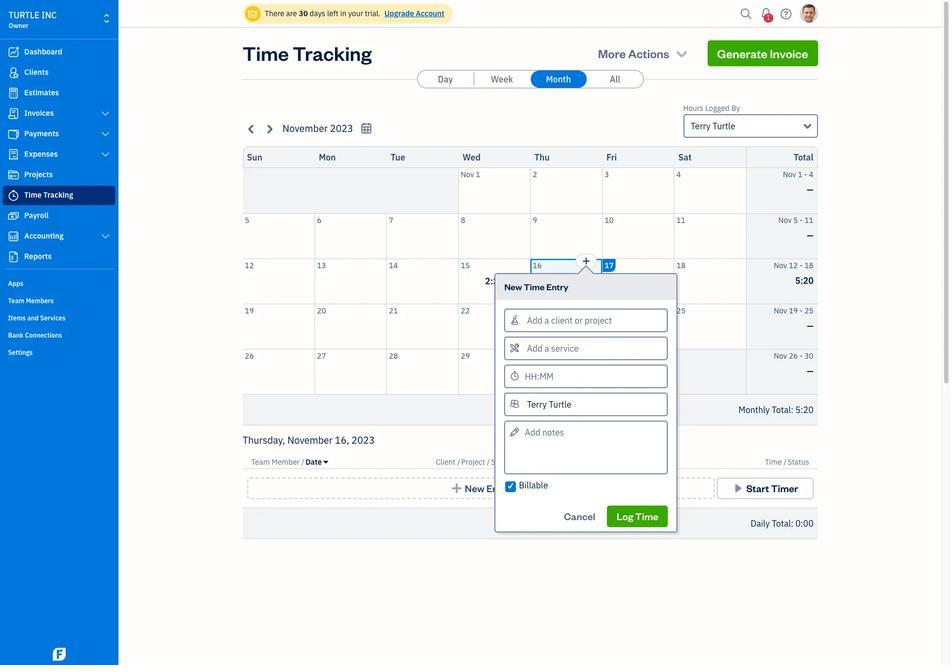 Task type: describe. For each thing, give the bounding box(es) containing it.
turtle
[[9, 10, 39, 20]]

client
[[436, 457, 456, 467]]

1 button
[[758, 3, 775, 24]]

- for nov 19 - 25 —
[[800, 306, 803, 315]]

19 inside the nov 19 - 25 —
[[789, 306, 798, 315]]

account
[[416, 9, 445, 18]]

27
[[317, 351, 326, 361]]

- for nov 1 - 4 —
[[804, 170, 807, 179]]

expense image
[[7, 149, 20, 160]]

chevron large down image for accounting
[[101, 232, 110, 241]]

nov 26 - 30 —
[[774, 351, 814, 376]]

19 button
[[243, 304, 314, 349]]

12 button
[[243, 259, 314, 304]]

payments link
[[3, 124, 115, 144]]

add a time entry image
[[582, 255, 591, 267]]

4 inside "button"
[[677, 170, 681, 179]]

clients link
[[3, 63, 115, 82]]

28
[[389, 351, 398, 361]]

hours logged by
[[683, 103, 740, 113]]

28 button
[[387, 349, 458, 394]]

30 button
[[531, 349, 602, 394]]

thu
[[535, 152, 550, 163]]

5:20 inside nov 12 - 18 5:20
[[795, 275, 814, 286]]

date
[[306, 457, 322, 467]]

nov 19 - 25 —
[[774, 306, 814, 331]]

entry inside new entry button
[[486, 482, 511, 494]]

all
[[610, 74, 620, 85]]

inc
[[41, 10, 57, 20]]

monthly total : 5:20
[[739, 405, 814, 415]]

21 button
[[387, 304, 458, 349]]

your
[[348, 9, 363, 18]]

dashboard
[[24, 47, 62, 57]]

more actions
[[598, 46, 669, 61]]

tue
[[391, 152, 405, 163]]

20
[[317, 306, 326, 315]]

6
[[317, 215, 322, 225]]

estimates link
[[3, 83, 115, 103]]

time inside button
[[635, 510, 658, 523]]

project image
[[7, 170, 20, 180]]

timer
[[771, 482, 798, 494]]

23 button
[[531, 304, 602, 349]]

26 inside nov 26 - 30 —
[[789, 351, 798, 361]]

project link
[[461, 457, 487, 467]]

caretdown image
[[324, 458, 328, 466]]

team for team members
[[8, 297, 24, 305]]

payroll link
[[3, 206, 115, 226]]

clients
[[24, 67, 49, 77]]

sun
[[247, 152, 262, 163]]

Add a client or project text field
[[505, 309, 667, 331]]

there are 30 days left in your trial. upgrade account
[[265, 9, 445, 18]]

time tracking link
[[3, 186, 115, 205]]

search image
[[738, 6, 755, 22]]

chevron large down image for payments
[[101, 130, 110, 138]]

chart image
[[7, 231, 20, 242]]

8
[[461, 215, 465, 225]]

total for daily total
[[772, 518, 791, 529]]

1 for nov 1 - 4 —
[[798, 170, 803, 179]]

fri
[[607, 152, 617, 163]]

22
[[461, 306, 470, 315]]

0:00
[[796, 518, 814, 529]]

time down the 16
[[524, 281, 545, 292]]

bank connections link
[[3, 327, 115, 343]]

start timer
[[746, 482, 798, 494]]

team member /
[[251, 457, 304, 467]]

- for nov 12 - 18 5:20
[[800, 260, 803, 270]]

plus image
[[451, 483, 463, 494]]

wed
[[463, 152, 481, 163]]

week
[[491, 74, 513, 85]]

0 vertical spatial 2023
[[330, 122, 353, 135]]

daily total : 0:00
[[751, 518, 814, 529]]

estimate image
[[7, 88, 20, 99]]

16
[[533, 260, 542, 270]]

choose a date image
[[360, 122, 373, 135]]

1 for nov 1
[[476, 170, 480, 179]]

14 button
[[387, 259, 458, 304]]

note link
[[522, 457, 538, 467]]

chevrondown image
[[674, 46, 689, 61]]

monthly
[[739, 405, 770, 415]]

1 horizontal spatial time tracking
[[243, 40, 372, 66]]

4 / from the left
[[518, 457, 520, 467]]

start
[[746, 482, 769, 494]]

time link
[[765, 457, 784, 467]]

1 vertical spatial 2023
[[352, 434, 375, 447]]

generate invoice
[[717, 46, 808, 61]]

11 inside nov 5 - 11 —
[[805, 215, 814, 225]]

next month image
[[263, 123, 276, 135]]

nov for nov 26 - 30 —
[[774, 351, 787, 361]]

30 inside nov 26 - 30 —
[[805, 351, 814, 361]]

29
[[461, 351, 470, 361]]

month link
[[531, 71, 587, 88]]

turtle inc owner
[[9, 10, 57, 30]]

reports link
[[3, 247, 115, 267]]

nov 12 - 18 5:20
[[774, 260, 814, 286]]

7
[[389, 215, 393, 225]]

there
[[265, 9, 284, 18]]

accounting link
[[3, 227, 115, 246]]

Add a team member text field
[[505, 393, 667, 415]]

26 inside 26 button
[[245, 351, 254, 361]]

note
[[522, 457, 538, 467]]

nov 1
[[461, 170, 480, 179]]

projects
[[24, 170, 53, 179]]

11 button
[[674, 214, 746, 258]]

3
[[605, 170, 609, 179]]

service link
[[491, 457, 518, 467]]

mon
[[319, 152, 336, 163]]

items
[[8, 314, 26, 322]]

upgrade
[[384, 9, 414, 18]]

3:00
[[629, 276, 647, 287]]

left
[[327, 9, 338, 18]]

nov for nov 12 - 18 5:20
[[774, 260, 787, 270]]

nov 5 - 11 —
[[778, 215, 814, 241]]

money image
[[7, 211, 20, 221]]

6 button
[[315, 214, 386, 258]]

1 vertical spatial november
[[287, 434, 333, 447]]

- for nov 5 - 11 —
[[800, 215, 803, 225]]

invoice image
[[7, 108, 20, 119]]

25 inside the nov 19 - 25 —
[[805, 306, 814, 315]]

more
[[598, 46, 626, 61]]

bank
[[8, 331, 23, 339]]

day
[[438, 74, 453, 85]]

13 button
[[315, 259, 386, 304]]

owner
[[9, 22, 28, 30]]

go to help image
[[778, 6, 795, 22]]

total for monthly total
[[772, 405, 791, 415]]

payment image
[[7, 129, 20, 140]]

dashboard link
[[3, 43, 115, 62]]

nov for nov 19 - 25 —
[[774, 306, 787, 315]]

tracking inside main "element"
[[43, 190, 73, 200]]

new entry
[[465, 482, 511, 494]]

and
[[27, 314, 39, 322]]

1 vertical spatial 5:20
[[796, 405, 814, 415]]

time left status link
[[765, 457, 782, 467]]

0 vertical spatial tracking
[[293, 40, 372, 66]]



Task type: vqa. For each thing, say whether or not it's contained in the screenshot.
'work'
no



Task type: locate. For each thing, give the bounding box(es) containing it.
items and services link
[[3, 310, 115, 326]]

2 26 from the left
[[789, 351, 798, 361]]

project
[[461, 457, 485, 467]]

status link
[[788, 457, 809, 467]]

9
[[533, 215, 537, 225]]

5 inside 'button'
[[245, 215, 249, 225]]

nov inside nov 5 - 11 —
[[778, 215, 792, 225]]

chevron large down image for expenses
[[101, 150, 110, 159]]

0 horizontal spatial tracking
[[43, 190, 73, 200]]

0 horizontal spatial 1
[[476, 170, 480, 179]]

invoices link
[[3, 104, 115, 123]]

2 12 from the left
[[789, 260, 798, 270]]

expenses
[[24, 149, 58, 159]]

daily
[[751, 518, 770, 529]]

1 horizontal spatial 26
[[789, 351, 798, 361]]

: for monthly total
[[791, 405, 794, 415]]

16,
[[335, 434, 349, 447]]

day link
[[417, 71, 473, 88]]

— for nov 26 - 30 —
[[807, 365, 814, 376]]

18 inside nov 12 - 18 5:20
[[805, 260, 814, 270]]

are
[[286, 9, 297, 18]]

/ left date
[[302, 457, 304, 467]]

log
[[617, 510, 633, 523]]

5 / from the left
[[784, 457, 787, 467]]

team members
[[8, 297, 54, 305]]

chevron large down image up projects link
[[101, 150, 110, 159]]

11 down nov 1 - 4 —
[[805, 215, 814, 225]]

— up monthly total : 5:20
[[807, 365, 814, 376]]

1 vertical spatial time tracking
[[24, 190, 73, 200]]

11 down 4 "button"
[[677, 215, 686, 225]]

19 down nov 12 - 18 5:20
[[789, 306, 798, 315]]

2 25 from the left
[[805, 306, 814, 315]]

new right 2:20
[[504, 281, 522, 292]]

26 down 19 button
[[245, 351, 254, 361]]

2 horizontal spatial 1
[[798, 170, 803, 179]]

0 horizontal spatial time tracking
[[24, 190, 73, 200]]

1 horizontal spatial new
[[504, 281, 522, 292]]

time tracking down projects link
[[24, 190, 73, 200]]

19 inside 19 button
[[245, 306, 254, 315]]

thursday, november 16, 2023
[[243, 434, 375, 447]]

total right daily
[[772, 518, 791, 529]]

main element
[[0, 0, 145, 665]]

18 down nov 5 - 11 — on the top right of page
[[805, 260, 814, 270]]

nov up nov 5 - 11 — on the top right of page
[[783, 170, 796, 179]]

30 right are
[[299, 9, 308, 18]]

25 down 18 "button"
[[677, 306, 686, 315]]

1 25 from the left
[[677, 306, 686, 315]]

2 18 from the left
[[805, 260, 814, 270]]

— inside nov 5 - 11 —
[[807, 230, 814, 241]]

generate
[[717, 46, 768, 61]]

1 chevron large down image from the top
[[101, 109, 110, 118]]

timer image
[[7, 190, 20, 201]]

1 18 from the left
[[677, 260, 686, 270]]

2 chevron large down image from the top
[[101, 150, 110, 159]]

0 horizontal spatial 5
[[245, 215, 249, 225]]

total up nov 1 - 4 —
[[794, 152, 814, 163]]

nov down nov 1 - 4 —
[[778, 215, 792, 225]]

17
[[605, 260, 614, 270]]

crown image
[[247, 8, 258, 19]]

- inside nov 26 - 30 —
[[800, 351, 803, 361]]

tracking
[[293, 40, 372, 66], [43, 190, 73, 200]]

1 horizontal spatial 5
[[793, 215, 798, 225]]

2 11 from the left
[[805, 215, 814, 225]]

- inside nov 5 - 11 —
[[800, 215, 803, 225]]

entry
[[546, 281, 568, 292], [486, 482, 511, 494]]

freshbooks image
[[51, 648, 68, 661]]

/ left status link
[[784, 457, 787, 467]]

30 down 23 button
[[533, 351, 542, 361]]

nov 1 button
[[459, 168, 530, 213]]

nov 1 - 4 —
[[783, 170, 814, 195]]

1 26 from the left
[[245, 351, 254, 361]]

chevron large down image down invoices link
[[101, 130, 110, 138]]

nov inside the nov 19 - 25 —
[[774, 306, 787, 315]]

30 inside button
[[533, 351, 542, 361]]

1 down wed
[[476, 170, 480, 179]]

2
[[533, 170, 537, 179]]

1 vertical spatial entry
[[486, 482, 511, 494]]

member
[[272, 457, 300, 467]]

2 / from the left
[[457, 457, 460, 467]]

1 12 from the left
[[245, 260, 254, 270]]

: left the 0:00
[[791, 518, 794, 529]]

chevron large down image up reports 'link'
[[101, 232, 110, 241]]

0 vertical spatial chevron large down image
[[101, 130, 110, 138]]

1 19 from the left
[[245, 306, 254, 315]]

tracking down projects link
[[43, 190, 73, 200]]

dashboard image
[[7, 47, 20, 58]]

nov down nov 12 - 18 5:20
[[774, 306, 787, 315]]

in
[[340, 9, 346, 18]]

new for new entry
[[465, 482, 485, 494]]

1 / from the left
[[302, 457, 304, 467]]

time inside main "element"
[[24, 190, 42, 200]]

30
[[299, 9, 308, 18], [533, 351, 542, 361], [805, 351, 814, 361]]

cancel button
[[554, 506, 605, 527]]

3 / from the left
[[487, 457, 490, 467]]

1 horizontal spatial 11
[[805, 215, 814, 225]]

2 4 from the left
[[809, 170, 814, 179]]

0 horizontal spatial 4
[[677, 170, 681, 179]]

new for new time entry
[[504, 281, 522, 292]]

1 up nov 5 - 11 — on the top right of page
[[798, 170, 803, 179]]

5
[[245, 215, 249, 225], [793, 215, 798, 225]]

1 vertical spatial chevron large down image
[[101, 150, 110, 159]]

month
[[546, 74, 571, 85]]

time tracking inside main "element"
[[24, 190, 73, 200]]

0 horizontal spatial 12
[[245, 260, 254, 270]]

0 vertical spatial :
[[791, 405, 794, 415]]

25
[[677, 306, 686, 315], [805, 306, 814, 315]]

time down there
[[243, 40, 289, 66]]

terry turtle
[[691, 121, 735, 131]]

2023 left choose a date image
[[330, 122, 353, 135]]

payments
[[24, 129, 59, 138]]

— inside the nov 19 - 25 —
[[807, 320, 814, 331]]

29 button
[[459, 349, 530, 394]]

play image
[[732, 483, 744, 494]]

november up date
[[287, 434, 333, 447]]

5:20 up the nov 19 - 25 —
[[795, 275, 814, 286]]

team down thursday,
[[251, 457, 270, 467]]

1 inside button
[[476, 170, 480, 179]]

25 down nov 12 - 18 5:20
[[805, 306, 814, 315]]

5:20 down nov 26 - 30 — at bottom right
[[796, 405, 814, 415]]

thursday,
[[243, 434, 285, 447]]

0 horizontal spatial team
[[8, 297, 24, 305]]

2 vertical spatial total
[[772, 518, 791, 529]]

— for nov 5 - 11 —
[[807, 230, 814, 241]]

items and services
[[8, 314, 66, 322]]

1 : from the top
[[791, 405, 794, 415]]

2023 right 16,
[[352, 434, 375, 447]]

reports
[[24, 252, 52, 261]]

total right "monthly"
[[772, 405, 791, 415]]

connections
[[25, 331, 62, 339]]

—
[[807, 184, 814, 195], [807, 230, 814, 241], [807, 320, 814, 331], [807, 365, 814, 376]]

Duration text field
[[504, 364, 668, 388]]

4 — from the top
[[807, 365, 814, 376]]

19
[[245, 306, 254, 315], [789, 306, 798, 315]]

client image
[[7, 67, 20, 78]]

1 horizontal spatial 4
[[809, 170, 814, 179]]

report image
[[7, 252, 20, 262]]

time right log
[[635, 510, 658, 523]]

2 — from the top
[[807, 230, 814, 241]]

0 horizontal spatial 19
[[245, 306, 254, 315]]

:
[[791, 405, 794, 415], [791, 518, 794, 529]]

november
[[283, 122, 328, 135], [287, 434, 333, 447]]

turtle
[[713, 121, 735, 131]]

1 horizontal spatial team
[[251, 457, 270, 467]]

30 down the nov 19 - 25 —
[[805, 351, 814, 361]]

0 vertical spatial 5:20
[[795, 275, 814, 286]]

team down apps
[[8, 297, 24, 305]]

new inside new entry button
[[465, 482, 485, 494]]

accounting
[[24, 231, 64, 241]]

nov down nov 5 - 11 — on the top right of page
[[774, 260, 787, 270]]

10 button
[[602, 214, 674, 258]]

1 horizontal spatial 19
[[789, 306, 798, 315]]

more actions button
[[589, 40, 699, 66]]

2 19 from the left
[[789, 306, 798, 315]]

18 down 11 button
[[677, 260, 686, 270]]

nov for nov 1
[[461, 170, 474, 179]]

23
[[533, 306, 542, 315]]

- inside the nov 19 - 25 —
[[800, 306, 803, 315]]

expenses link
[[3, 145, 115, 164]]

— for nov 1 - 4 —
[[807, 184, 814, 195]]

: right "monthly"
[[791, 405, 794, 415]]

0 vertical spatial total
[[794, 152, 814, 163]]

days
[[310, 9, 325, 18]]

1 5 from the left
[[245, 215, 249, 225]]

nov for nov 5 - 11 —
[[778, 215, 792, 225]]

25 inside button
[[677, 306, 686, 315]]

0 horizontal spatial 30
[[299, 9, 308, 18]]

: for daily total
[[791, 518, 794, 529]]

Add a service text field
[[505, 337, 667, 359]]

new right plus icon
[[465, 482, 485, 494]]

2 : from the top
[[791, 518, 794, 529]]

18
[[677, 260, 686, 270], [805, 260, 814, 270]]

time right timer image
[[24, 190, 42, 200]]

12 inside nov 12 - 18 5:20
[[789, 260, 798, 270]]

1 horizontal spatial 18
[[805, 260, 814, 270]]

/ left note link
[[518, 457, 520, 467]]

1 chevron large down image from the top
[[101, 130, 110, 138]]

settings
[[8, 348, 33, 357]]

upgrade account link
[[382, 9, 445, 18]]

26 down the nov 19 - 25 —
[[789, 351, 798, 361]]

1 horizontal spatial 12
[[789, 260, 798, 270]]

/
[[302, 457, 304, 467], [457, 457, 460, 467], [487, 457, 490, 467], [518, 457, 520, 467], [784, 457, 787, 467]]

14
[[389, 260, 398, 270]]

0 horizontal spatial new
[[465, 482, 485, 494]]

members
[[26, 297, 54, 305]]

team for team member /
[[251, 457, 270, 467]]

9 button
[[531, 214, 602, 258]]

nov down wed
[[461, 170, 474, 179]]

1 horizontal spatial 1
[[767, 13, 771, 22]]

1 vertical spatial total
[[772, 405, 791, 415]]

— for nov 19 - 25 —
[[807, 320, 814, 331]]

0 vertical spatial november
[[283, 122, 328, 135]]

previous month image
[[245, 123, 258, 135]]

chevron large down image
[[101, 109, 110, 118], [101, 150, 110, 159]]

5 inside nov 5 - 11 —
[[793, 215, 798, 225]]

- inside nov 1 - 4 —
[[804, 170, 807, 179]]

team
[[8, 297, 24, 305], [251, 457, 270, 467]]

/ left service
[[487, 457, 490, 467]]

1 horizontal spatial 25
[[805, 306, 814, 315]]

nov down the nov 19 - 25 —
[[774, 351, 787, 361]]

time tracking down days
[[243, 40, 372, 66]]

19 down 12 button
[[245, 306, 254, 315]]

chevron large down image down estimates link
[[101, 109, 110, 118]]

1 horizontal spatial 30
[[533, 351, 542, 361]]

1 vertical spatial team
[[251, 457, 270, 467]]

— up nov 26 - 30 — at bottom right
[[807, 320, 814, 331]]

tracking down "left"
[[293, 40, 372, 66]]

— inside nov 1 - 4 —
[[807, 184, 814, 195]]

- inside nov 12 - 18 5:20
[[800, 260, 803, 270]]

date link
[[306, 457, 328, 467]]

team members link
[[3, 292, 115, 309]]

1 — from the top
[[807, 184, 814, 195]]

payroll
[[24, 211, 49, 220]]

1 11 from the left
[[677, 215, 686, 225]]

0 vertical spatial chevron large down image
[[101, 109, 110, 118]]

24
[[605, 306, 614, 315]]

all link
[[587, 71, 643, 88]]

service
[[491, 457, 516, 467]]

time
[[243, 40, 289, 66], [24, 190, 42, 200], [524, 281, 545, 292], [765, 457, 782, 467], [635, 510, 658, 523]]

2 horizontal spatial 30
[[805, 351, 814, 361]]

- for nov 26 - 30 —
[[800, 351, 803, 361]]

1 vertical spatial chevron large down image
[[101, 232, 110, 241]]

1 horizontal spatial tracking
[[293, 40, 372, 66]]

new
[[504, 281, 522, 292], [465, 482, 485, 494]]

1 vertical spatial new
[[465, 482, 485, 494]]

12 down 5 'button'
[[245, 260, 254, 270]]

0 vertical spatial new
[[504, 281, 522, 292]]

nov inside nov 12 - 18 5:20
[[774, 260, 787, 270]]

nov inside nov 26 - 30 —
[[774, 351, 787, 361]]

/ right client
[[457, 457, 460, 467]]

2 chevron large down image from the top
[[101, 232, 110, 241]]

november 2023
[[283, 122, 353, 135]]

— inside nov 26 - 30 —
[[807, 365, 814, 376]]

1 4 from the left
[[677, 170, 681, 179]]

apps
[[8, 280, 23, 288]]

client / project / service / note
[[436, 457, 538, 467]]

3 button
[[602, 168, 674, 213]]

chevron large down image
[[101, 130, 110, 138], [101, 232, 110, 241]]

generate invoice button
[[708, 40, 818, 66]]

— up nov 5 - 11 — on the top right of page
[[807, 184, 814, 195]]

0 vertical spatial team
[[8, 297, 24, 305]]

nov inside button
[[461, 170, 474, 179]]

chevron large down image inside expenses link
[[101, 150, 110, 159]]

15
[[461, 260, 470, 270]]

chevron large down image for invoices
[[101, 109, 110, 118]]

0 horizontal spatial 11
[[677, 215, 686, 225]]

4 inside nov 1 - 4 —
[[809, 170, 814, 179]]

25 button
[[674, 304, 746, 349]]

12 down nov 5 - 11 — on the top right of page
[[789, 260, 798, 270]]

1 vertical spatial :
[[791, 518, 794, 529]]

1 vertical spatial tracking
[[43, 190, 73, 200]]

11 inside button
[[677, 215, 686, 225]]

0 horizontal spatial 25
[[677, 306, 686, 315]]

1 horizontal spatial entry
[[546, 281, 568, 292]]

nov for nov 1 - 4 —
[[783, 170, 796, 179]]

3 — from the top
[[807, 320, 814, 331]]

0 horizontal spatial 26
[[245, 351, 254, 361]]

24 button
[[602, 304, 674, 349]]

22 button
[[459, 304, 530, 349]]

1 left go to help image
[[767, 13, 771, 22]]

team inside "link"
[[8, 297, 24, 305]]

0 horizontal spatial 18
[[677, 260, 686, 270]]

0 horizontal spatial entry
[[486, 482, 511, 494]]

2 5 from the left
[[793, 215, 798, 225]]

12 inside button
[[245, 260, 254, 270]]

0 vertical spatial time tracking
[[243, 40, 372, 66]]

18 inside "button"
[[677, 260, 686, 270]]

log time
[[617, 510, 658, 523]]

2:20
[[485, 276, 503, 287]]

nov inside nov 1 - 4 —
[[783, 170, 796, 179]]

1 inside dropdown button
[[767, 13, 771, 22]]

november right the next month icon
[[283, 122, 328, 135]]

18 button
[[674, 259, 746, 304]]

1 inside nov 1 - 4 —
[[798, 170, 803, 179]]

chevron large down image inside accounting link
[[101, 232, 110, 241]]

week link
[[474, 71, 530, 88]]

Add notes text field
[[504, 420, 668, 474]]

0 vertical spatial entry
[[546, 281, 568, 292]]

log time button
[[607, 506, 668, 527]]

— up nov 12 - 18 5:20
[[807, 230, 814, 241]]



